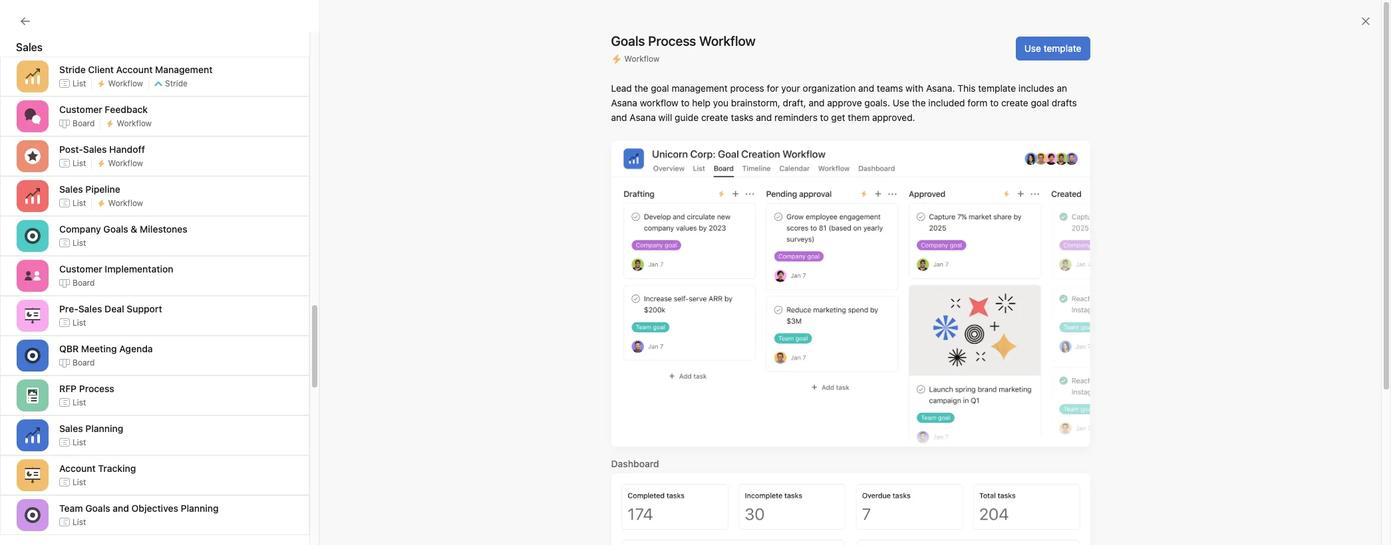 Task type: describe. For each thing, give the bounding box(es) containing it.
stride for stride
[[165, 78, 188, 88]]

2 minutes ago
[[981, 168, 1034, 178]]

reporting
[[35, 150, 77, 161]]

qbr
[[59, 343, 79, 354]]

1 horizontal spatial to
[[820, 112, 829, 123]]

cross- inside projects element
[[35, 240, 63, 251]]

projects button
[[0, 216, 52, 232]]

&
[[131, 223, 137, 234]]

goals down account tracking
[[85, 503, 110, 514]]

team button
[[0, 285, 40, 301]]

list link
[[176, 80, 192, 98]]

company goals & milestones image
[[25, 228, 41, 244]]

qbr meeting agenda image
[[25, 348, 41, 364]]

portfolios
[[35, 171, 76, 182]]

0 horizontal spatial to
[[681, 97, 690, 108]]

reporting link
[[8, 145, 152, 166]]

my first portfolio link
[[8, 257, 152, 278]]

goals left &
[[103, 223, 128, 234]]

sales pipeline image
[[25, 188, 41, 204]]

sales planning image
[[25, 428, 41, 444]]

invite
[[37, 522, 61, 534]]

2
[[981, 168, 986, 178]]

form
[[968, 97, 988, 108]]

qbr meeting agenda
[[59, 343, 153, 354]]

help
[[692, 97, 711, 108]]

goals inside insights element
[[35, 192, 59, 204]]

functional inside projects element
[[63, 240, 106, 251]]

list down post-
[[73, 158, 86, 168]]

pre-
[[59, 303, 78, 314]]

portfolios link
[[8, 166, 152, 188]]

and down organization
[[809, 97, 825, 108]]

implementation
[[105, 263, 173, 274]]

list right invite
[[73, 517, 86, 527]]

ago
[[1020, 168, 1034, 178]]

company
[[59, 223, 101, 234]]

rfp
[[59, 383, 77, 394]]

sales planning
[[59, 423, 123, 434]]

with
[[906, 82, 924, 94]]

deal
[[104, 303, 124, 314]]

stride client account management image
[[25, 69, 41, 84]]

close image
[[1360, 16, 1371, 27]]

customer feedback
[[59, 103, 148, 115]]

my for my workspace
[[35, 309, 48, 321]]

team for team goals and objectives planning
[[59, 503, 83, 514]]

task
[[1057, 144, 1074, 154]]

list down my tasks on the left of the page
[[73, 78, 86, 88]]

process
[[79, 383, 114, 394]]

my for my first portfolio
[[35, 261, 48, 273]]

milestones
[[140, 223, 187, 234]]

stride for stride client account management
[[59, 64, 86, 75]]

teams element
[[0, 281, 160, 329]]

process
[[730, 82, 764, 94]]

1 vertical spatial cross-functional project plan link
[[8, 235, 160, 257]]

tasks inside global element
[[50, 67, 73, 78]]

invite button
[[13, 516, 70, 540]]

0 vertical spatial goal
[[651, 82, 669, 94]]

insights button
[[0, 125, 51, 141]]

lead
[[611, 82, 632, 94]]

plan inside projects element
[[141, 240, 160, 251]]

goals up lead
[[611, 33, 645, 49]]

and down brainstorm,
[[756, 112, 772, 123]]

customer feedback image
[[25, 108, 41, 124]]

my tasks link
[[8, 62, 152, 83]]

an
[[1057, 82, 1067, 94]]

use inside button
[[1024, 43, 1041, 54]]

my for my tasks
[[35, 67, 48, 78]]

workspace
[[50, 309, 96, 321]]

post-sales handoff image
[[25, 148, 41, 164]]

minutes
[[988, 168, 1018, 178]]

management
[[155, 64, 213, 75]]

use template button
[[1016, 37, 1090, 61]]

cross-functional project plan link inside cell
[[200, 166, 325, 181]]

client
[[88, 64, 114, 75]]

sales for sales planning
[[59, 423, 83, 434]]

goals link
[[8, 188, 152, 209]]

rfp process
[[59, 383, 114, 394]]

track
[[954, 168, 973, 178]]

project inside cell
[[274, 167, 304, 179]]

lead the goal management process for your organization and teams with asana. this template includes an asana workflow to help you brainstorm, draft, and approve goals. use the included form to create goal drafts and asana will guide create tasks and reminders to get them approved.
[[611, 82, 1077, 123]]

stride client account management
[[59, 64, 213, 75]]

and down lead
[[611, 112, 627, 123]]

organization
[[803, 82, 856, 94]]

reminders
[[774, 112, 818, 123]]

list down company
[[73, 238, 86, 248]]

tasks inside lead the goal management process for your organization and teams with asana. this template includes an asana workflow to help you brainstorm, draft, and approve goals. use the included form to create goal drafts and asana will guide create tasks and reminders to get them approved.
[[731, 112, 753, 123]]

meeting
[[81, 343, 117, 354]]

handoff
[[109, 143, 145, 155]]

approved.
[[872, 112, 915, 123]]

workflow up lead
[[624, 54, 659, 64]]

projects element
[[0, 212, 160, 281]]

list down pre-
[[73, 318, 86, 328]]

my first portfolio
[[35, 261, 106, 273]]

agenda
[[119, 343, 153, 354]]

includes
[[1018, 82, 1054, 94]]

first
[[50, 261, 67, 273]]

portfolio
[[69, 261, 106, 273]]

customer implementation
[[59, 263, 173, 274]]

1 vertical spatial asana
[[630, 112, 656, 123]]

my first portfolio
[[218, 56, 317, 71]]

use template
[[1024, 43, 1081, 54]]

pipeline
[[85, 183, 120, 195]]

list down management at the top of page
[[176, 80, 192, 92]]

you
[[713, 97, 729, 108]]

team goals and objectives planning image
[[25, 508, 41, 524]]

approve
[[827, 97, 862, 108]]

0 horizontal spatial planning
[[85, 423, 123, 434]]

list down rfp process
[[73, 397, 86, 407]]

first portfolio
[[240, 56, 317, 71]]

team goals and objectives planning
[[59, 503, 219, 514]]

on track
[[941, 168, 973, 178]]

due date for cross-functional project plan cell
[[1183, 161, 1263, 186]]

workflow for sales pipeline
[[108, 198, 143, 208]]



Task type: vqa. For each thing, say whether or not it's contained in the screenshot.
second More section actions icon
no



Task type: locate. For each thing, give the bounding box(es) containing it.
my tasks
[[35, 67, 73, 78]]

to
[[681, 97, 690, 108], [990, 97, 999, 108], [820, 112, 829, 123]]

objectives
[[132, 503, 178, 514]]

to right form
[[990, 97, 999, 108]]

drafts
[[1052, 97, 1077, 108]]

workflow for stride client account management
[[108, 78, 143, 88]]

0 vertical spatial use
[[1024, 43, 1041, 54]]

0 horizontal spatial project
[[109, 240, 139, 251]]

1 vertical spatial account
[[59, 463, 96, 474]]

the right lead
[[634, 82, 648, 94]]

functional inside cross-functional project plan cell
[[228, 167, 271, 179]]

1 vertical spatial template
[[978, 82, 1016, 94]]

hide sidebar image
[[17, 11, 28, 21]]

cross-functional project plan inside cell
[[200, 167, 325, 179]]

0 horizontal spatial cross-functional project plan
[[35, 240, 160, 251]]

1 horizontal spatial cross-functional project plan
[[200, 167, 325, 179]]

0 horizontal spatial use
[[893, 97, 909, 108]]

stride
[[59, 64, 86, 75], [165, 78, 188, 88]]

0 vertical spatial customer
[[59, 103, 102, 115]]

on
[[941, 168, 951, 178]]

feedback
[[105, 103, 148, 115]]

goals down "portfolios"
[[35, 192, 59, 204]]

asana.
[[926, 82, 955, 94]]

template up form
[[978, 82, 1016, 94]]

1 horizontal spatial template
[[1044, 43, 1081, 54]]

0 vertical spatial planning
[[85, 423, 123, 434]]

cross-functional project plan
[[200, 167, 325, 179], [35, 240, 160, 251]]

my for my first portfolio
[[218, 56, 237, 71]]

workflow
[[640, 97, 678, 108]]

sales for sales pipeline
[[59, 183, 83, 195]]

functional right "list" image
[[228, 167, 271, 179]]

1 vertical spatial functional
[[63, 240, 106, 251]]

sales for sales
[[16, 41, 43, 53]]

1 vertical spatial dashboard
[[611, 458, 659, 469]]

2 board from the top
[[73, 278, 95, 288]]

for
[[767, 82, 779, 94]]

asana down workflow
[[630, 112, 656, 123]]

create down you
[[701, 112, 728, 123]]

tasks
[[50, 67, 73, 78], [731, 112, 753, 123]]

team down customer implementation image
[[16, 287, 40, 298]]

1 horizontal spatial plan
[[306, 167, 325, 179]]

0 vertical spatial project
[[274, 167, 304, 179]]

brainstorm,
[[731, 97, 780, 108]]

1 vertical spatial cross-
[[35, 240, 63, 251]]

1 vertical spatial use
[[893, 97, 909, 108]]

dashboard link
[[261, 80, 309, 98]]

home
[[35, 45, 60, 57]]

2 vertical spatial board
[[73, 358, 95, 368]]

functional down company
[[63, 240, 106, 251]]

account
[[116, 64, 153, 75], [59, 463, 96, 474]]

0 vertical spatial template
[[1044, 43, 1081, 54]]

asana
[[611, 97, 637, 108], [630, 112, 656, 123]]

go back image
[[20, 16, 31, 27]]

task progress
[[1057, 144, 1110, 154]]

cross-functional project plan inside projects element
[[35, 240, 160, 251]]

0 horizontal spatial team
[[16, 287, 40, 298]]

1 vertical spatial project
[[109, 240, 139, 251]]

list
[[73, 78, 86, 88], [176, 80, 192, 92], [73, 158, 86, 168], [73, 198, 86, 208], [73, 238, 86, 248], [73, 318, 86, 328], [73, 397, 86, 407], [73, 437, 86, 447], [73, 477, 86, 487], [73, 517, 86, 527]]

will
[[658, 112, 672, 123]]

my left first
[[35, 261, 48, 273]]

create down includes
[[1001, 97, 1028, 108]]

workflow for post-sales handoff
[[108, 158, 143, 168]]

1 horizontal spatial create
[[1001, 97, 1028, 108]]

post-sales handoff
[[59, 143, 145, 155]]

template inside use template button
[[1044, 43, 1081, 54]]

1 customer from the top
[[59, 103, 102, 115]]

support
[[127, 303, 162, 314]]

my inside global element
[[35, 67, 48, 78]]

1 horizontal spatial cell
[[1263, 161, 1342, 186]]

my workspace
[[35, 309, 96, 321]]

row
[[160, 160, 1391, 162]]

0 vertical spatial dashboard
[[261, 80, 309, 92]]

1 horizontal spatial project
[[274, 167, 304, 179]]

tracking
[[98, 463, 136, 474]]

and left objectives at left
[[113, 503, 129, 514]]

company goals & milestones
[[59, 223, 187, 234]]

account left tracking
[[59, 463, 96, 474]]

list down sales planning
[[73, 437, 86, 447]]

tasks down home
[[50, 67, 73, 78]]

0 horizontal spatial tasks
[[50, 67, 73, 78]]

and
[[858, 82, 874, 94], [809, 97, 825, 108], [611, 112, 627, 123], [756, 112, 772, 123], [113, 503, 129, 514]]

the
[[634, 82, 648, 94], [912, 97, 926, 108]]

create
[[1001, 97, 1028, 108], [701, 112, 728, 123]]

0 vertical spatial asana
[[611, 97, 637, 108]]

0 vertical spatial the
[[634, 82, 648, 94]]

0 horizontal spatial cross-
[[35, 240, 63, 251]]

cell
[[919, 161, 1052, 186], [1263, 161, 1342, 186]]

1 horizontal spatial planning
[[181, 503, 219, 514]]

0 vertical spatial cross-
[[200, 167, 228, 179]]

1 vertical spatial tasks
[[731, 112, 753, 123]]

home link
[[8, 41, 152, 62]]

global element
[[0, 33, 160, 112]]

cross-functional project plan cell
[[160, 161, 919, 187]]

0 vertical spatial functional
[[228, 167, 271, 179]]

cross-functional project plan row
[[160, 161, 1391, 187]]

1 horizontal spatial dashboard
[[611, 458, 659, 469]]

0 vertical spatial board
[[73, 118, 95, 128]]

0 horizontal spatial template
[[978, 82, 1016, 94]]

1 vertical spatial goal
[[1031, 97, 1049, 108]]

2 customer from the top
[[59, 263, 102, 274]]

board
[[73, 118, 95, 128], [73, 278, 95, 288], [73, 358, 95, 368]]

sales pipeline
[[59, 183, 120, 195]]

inbox link
[[8, 83, 152, 104]]

1 cell from the left
[[919, 161, 1052, 186]]

2 cell from the left
[[1263, 161, 1342, 186]]

1 horizontal spatial team
[[59, 503, 83, 514]]

stride down home link
[[59, 64, 86, 75]]

plan
[[306, 167, 325, 179], [141, 240, 160, 251]]

0 horizontal spatial create
[[701, 112, 728, 123]]

cell containing on track
[[919, 161, 1052, 186]]

1 vertical spatial team
[[59, 503, 83, 514]]

goal
[[651, 82, 669, 94], [1031, 97, 1049, 108]]

customer for customer feedback
[[59, 103, 102, 115]]

0 vertical spatial stride
[[59, 64, 86, 75]]

0 horizontal spatial cross-functional project plan link
[[8, 235, 160, 257]]

team up invite
[[59, 503, 83, 514]]

my inside teams element
[[35, 309, 48, 321]]

1 vertical spatial planning
[[181, 503, 219, 514]]

1 vertical spatial cross-functional project plan
[[35, 240, 160, 251]]

goal down includes
[[1031, 97, 1049, 108]]

template up an
[[1044, 43, 1081, 54]]

pre-sales deal support image
[[25, 308, 41, 324]]

0 horizontal spatial dashboard
[[261, 80, 309, 92]]

1 horizontal spatial the
[[912, 97, 926, 108]]

0 horizontal spatial account
[[59, 463, 96, 474]]

1 horizontal spatial account
[[116, 64, 153, 75]]

cross-functional project plan link
[[200, 166, 325, 181], [8, 235, 160, 257]]

0 vertical spatial create
[[1001, 97, 1028, 108]]

workflow for customer feedback
[[117, 118, 152, 128]]

0 horizontal spatial the
[[634, 82, 648, 94]]

1 vertical spatial customer
[[59, 263, 102, 274]]

functional
[[228, 167, 271, 179], [63, 240, 106, 251]]

goal up workflow
[[651, 82, 669, 94]]

process workflow
[[648, 33, 756, 49]]

1 horizontal spatial stride
[[165, 78, 188, 88]]

list image
[[184, 169, 192, 177]]

draft,
[[783, 97, 806, 108]]

to up guide
[[681, 97, 690, 108]]

my up inbox
[[35, 67, 48, 78]]

1 vertical spatial create
[[701, 112, 728, 123]]

workflow down handoff
[[108, 158, 143, 168]]

tasks down brainstorm,
[[731, 112, 753, 123]]

goals process workflow
[[611, 33, 756, 49]]

included
[[928, 97, 965, 108]]

asana down lead
[[611, 97, 637, 108]]

post-
[[59, 143, 83, 155]]

1 horizontal spatial functional
[[228, 167, 271, 179]]

this
[[957, 82, 976, 94]]

my workspace link
[[8, 305, 152, 326]]

stride down management at the top of page
[[165, 78, 188, 88]]

1 vertical spatial plan
[[141, 240, 160, 251]]

guide
[[675, 112, 699, 123]]

0 horizontal spatial plan
[[141, 240, 160, 251]]

to left get at the right top of the page
[[820, 112, 829, 123]]

board down customer feedback
[[73, 118, 95, 128]]

planning
[[85, 423, 123, 434], [181, 503, 219, 514]]

plan inside cell
[[306, 167, 325, 179]]

management
[[672, 82, 728, 94]]

0 horizontal spatial cell
[[919, 161, 1052, 186]]

1 horizontal spatial cross-
[[200, 167, 228, 179]]

1 vertical spatial the
[[912, 97, 926, 108]]

the down with
[[912, 97, 926, 108]]

0 horizontal spatial stride
[[59, 64, 86, 75]]

customer
[[59, 103, 102, 115], [59, 263, 102, 274]]

use inside lead the goal management process for your organization and teams with asana. this template includes an asana workflow to help you brainstorm, draft, and approve goals. use the included form to create goal drafts and asana will guide create tasks and reminders to get them approved.
[[893, 97, 909, 108]]

1 vertical spatial board
[[73, 278, 95, 288]]

goals.
[[864, 97, 890, 108]]

0 horizontal spatial goal
[[651, 82, 669, 94]]

0 vertical spatial tasks
[[50, 67, 73, 78]]

get
[[831, 112, 845, 123]]

customer implementation image
[[25, 268, 41, 284]]

use
[[1024, 43, 1041, 54], [893, 97, 909, 108]]

customer for customer implementation
[[59, 263, 102, 274]]

template
[[1044, 43, 1081, 54], [978, 82, 1016, 94]]

team
[[16, 287, 40, 298], [59, 503, 83, 514]]

projects
[[16, 218, 52, 229]]

goals
[[611, 33, 645, 49], [35, 192, 59, 204], [103, 223, 128, 234], [85, 503, 110, 514]]

insights
[[16, 127, 51, 138]]

inbox
[[35, 88, 58, 99]]

task progress row
[[160, 136, 1391, 161]]

list box
[[539, 5, 858, 27]]

use up approved.
[[893, 97, 909, 108]]

0 vertical spatial plan
[[306, 167, 325, 179]]

0 horizontal spatial functional
[[63, 240, 106, 251]]

account right client
[[116, 64, 153, 75]]

1 horizontal spatial goal
[[1031, 97, 1049, 108]]

2 horizontal spatial to
[[990, 97, 999, 108]]

account tracking image
[[25, 468, 41, 484]]

board for customer
[[73, 278, 95, 288]]

pre-sales deal support
[[59, 303, 162, 314]]

workflow down stride client account management
[[108, 78, 143, 88]]

team inside "team" dropdown button
[[16, 287, 40, 298]]

workflow down feedback
[[117, 118, 152, 128]]

3 board from the top
[[73, 358, 95, 368]]

planning up account tracking
[[85, 423, 123, 434]]

insights element
[[0, 121, 160, 212]]

1 horizontal spatial tasks
[[731, 112, 753, 123]]

your
[[781, 82, 800, 94]]

0 vertical spatial cross-functional project plan link
[[200, 166, 325, 181]]

workflow up 'company goals & milestones'
[[108, 198, 143, 208]]

use up includes
[[1024, 43, 1041, 54]]

and up goals.
[[858, 82, 874, 94]]

board for qbr
[[73, 358, 95, 368]]

cross-
[[200, 167, 228, 179], [35, 240, 63, 251]]

1 horizontal spatial cross-functional project plan link
[[200, 166, 325, 181]]

0 vertical spatial account
[[116, 64, 153, 75]]

account tracking
[[59, 463, 136, 474]]

workflow
[[624, 54, 659, 64], [108, 78, 143, 88], [117, 118, 152, 128], [108, 158, 143, 168], [108, 198, 143, 208]]

0 vertical spatial team
[[16, 287, 40, 298]]

template inside lead the goal management process for your organization and teams with asana. this template includes an asana workflow to help you brainstorm, draft, and approve goals. use the included form to create goal drafts and asana will guide create tasks and reminders to get them approved.
[[978, 82, 1016, 94]]

list down account tracking
[[73, 477, 86, 487]]

cross- right "list" image
[[200, 167, 228, 179]]

progress
[[1076, 144, 1110, 154]]

them
[[848, 112, 870, 123]]

cross- inside cross-functional project plan cell
[[200, 167, 228, 179]]

team for team
[[16, 287, 40, 298]]

1 board from the top
[[73, 118, 95, 128]]

board down qbr
[[73, 358, 95, 368]]

list down 'sales pipeline'
[[73, 198, 86, 208]]

teams
[[877, 82, 903, 94]]

0 vertical spatial cross-functional project plan
[[200, 167, 325, 179]]

planning right objectives at left
[[181, 503, 219, 514]]

my inside projects element
[[35, 261, 48, 273]]

board down portfolio
[[73, 278, 95, 288]]

1 horizontal spatial use
[[1024, 43, 1041, 54]]

my left pre-
[[35, 309, 48, 321]]

cross- up first
[[35, 240, 63, 251]]

my right management at the top of page
[[218, 56, 237, 71]]

1 vertical spatial stride
[[165, 78, 188, 88]]

rfp process image
[[25, 388, 41, 404]]



